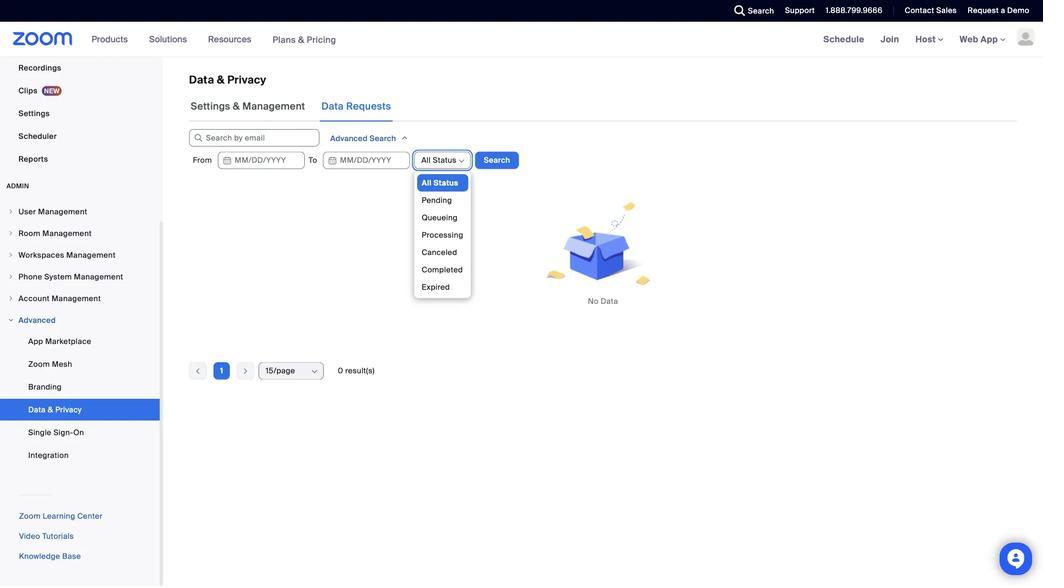 Task type: describe. For each thing, give the bounding box(es) containing it.
solutions
[[149, 33, 187, 45]]

video tutorials
[[19, 532, 74, 542]]

status inside popup button
[[433, 155, 457, 165]]

phone system management
[[18, 272, 123, 282]]

requests
[[346, 100, 391, 113]]

0 vertical spatial search
[[748, 6, 774, 16]]

& up the settings & management tab
[[217, 73, 225, 87]]

scheduler link
[[0, 126, 160, 147]]

single
[[28, 428, 51, 438]]

mesh
[[52, 359, 72, 370]]

& inside advanced menu
[[48, 405, 53, 415]]

app marketplace link
[[0, 331, 160, 353]]

request
[[968, 5, 999, 15]]

expired
[[422, 282, 450, 292]]

zoom for zoom mesh
[[28, 359, 50, 370]]

schedule
[[824, 33, 865, 45]]

user management
[[18, 207, 87, 217]]

clips
[[18, 86, 37, 96]]

right image for room management
[[8, 230, 14, 237]]

single sign-on link
[[0, 422, 160, 444]]

system
[[44, 272, 72, 282]]

zoom for zoom learning center
[[19, 512, 41, 522]]

right image for user management
[[8, 209, 14, 215]]

15/page button
[[266, 363, 310, 380]]

1
[[220, 366, 223, 376]]

settings for settings
[[18, 108, 50, 118]]

demo
[[1008, 5, 1030, 15]]

plans & pricing
[[273, 34, 336, 45]]

1 horizontal spatial privacy
[[227, 73, 266, 87]]

web app button
[[960, 33, 1006, 45]]

all inside popup button
[[422, 155, 431, 165]]

products
[[92, 33, 128, 45]]

account management
[[18, 294, 101, 304]]

pricing
[[307, 34, 336, 45]]

personal menu menu
[[0, 0, 160, 171]]

support
[[785, 5, 815, 15]]

advanced menu item
[[0, 310, 160, 331]]

pending
[[422, 195, 452, 205]]

recordings link
[[0, 57, 160, 79]]

clips link
[[0, 80, 160, 102]]

workspaces management
[[18, 250, 116, 260]]

right image for workspaces management
[[8, 252, 14, 259]]

privacy inside advanced menu
[[55, 405, 82, 415]]

1.888.799.9666
[[826, 5, 883, 15]]

web app
[[960, 33, 998, 45]]

a
[[1001, 5, 1006, 15]]

workspaces
[[18, 250, 64, 260]]

request a demo
[[968, 5, 1030, 15]]

reports link
[[0, 148, 160, 170]]

up image
[[401, 133, 409, 143]]

settings & management tab
[[189, 91, 307, 122]]

app inside 'meetings' navigation
[[981, 33, 998, 45]]

1.888.799.9666 button up schedule link
[[826, 5, 883, 15]]

zoom learning center link
[[19, 512, 103, 522]]

zoom logo image
[[13, 32, 73, 46]]

single sign-on
[[28, 428, 84, 438]]

join
[[881, 33, 899, 45]]

all status button
[[422, 152, 457, 169]]

no data
[[588, 297, 618, 307]]

tutorials
[[42, 532, 74, 542]]

plans
[[273, 34, 296, 45]]

products button
[[92, 22, 133, 57]]

from
[[193, 155, 214, 165]]

& inside tab
[[233, 100, 240, 113]]

completed
[[422, 265, 463, 275]]

canceled
[[422, 247, 457, 257]]

phone
[[18, 272, 42, 282]]

1.888.799.9666 button up schedule on the right
[[818, 0, 886, 22]]

data right no
[[601, 297, 618, 307]]

center
[[77, 512, 103, 522]]

knowledge base link
[[19, 552, 81, 562]]

base
[[62, 552, 81, 562]]

status inside list box
[[433, 178, 458, 188]]

room management menu item
[[0, 223, 160, 244]]

admin menu menu
[[0, 202, 160, 469]]

knowledge base
[[19, 552, 81, 562]]

management inside tab
[[243, 100, 305, 113]]

date picker text field for from
[[218, 152, 305, 169]]

settings & management
[[191, 100, 305, 113]]



Task type: vqa. For each thing, say whether or not it's contained in the screenshot.
SEARCH BY EMAIL text field
yes



Task type: locate. For each thing, give the bounding box(es) containing it.
1 right image from the top
[[8, 209, 14, 215]]

user
[[18, 207, 36, 217]]

show options image
[[310, 368, 319, 376]]

management down the 'phone system management' menu item
[[52, 294, 101, 304]]

1 vertical spatial search button
[[475, 152, 519, 169]]

advanced search button
[[322, 129, 417, 148]]

search right hide options icon
[[484, 155, 510, 165]]

banner
[[0, 22, 1043, 57]]

0 horizontal spatial advanced
[[18, 315, 56, 326]]

data & privacy up the settings & management tab
[[189, 73, 266, 87]]

management down room management menu item
[[66, 250, 116, 260]]

list box
[[417, 174, 468, 313]]

0 horizontal spatial app
[[28, 337, 43, 347]]

account management menu item
[[0, 289, 160, 309]]

right image for account management
[[8, 296, 14, 302]]

right image
[[8, 209, 14, 215], [8, 317, 14, 324]]

management for workspaces management
[[66, 250, 116, 260]]

on
[[73, 428, 84, 438]]

zoom
[[28, 359, 50, 370], [19, 512, 41, 522]]

2 vertical spatial search
[[484, 155, 510, 165]]

0
[[338, 366, 343, 376]]

video tutorials link
[[19, 532, 74, 542]]

tabs of privacy page tab list
[[189, 91, 393, 122]]

3 right image from the top
[[8, 274, 14, 280]]

hide options image
[[457, 157, 466, 165]]

1 vertical spatial search
[[370, 134, 396, 144]]

advanced
[[330, 134, 368, 144], [18, 315, 56, 326]]

schedule link
[[816, 22, 873, 57]]

to
[[309, 155, 319, 165]]

search left up icon
[[370, 134, 396, 144]]

& inside product information navigation
[[298, 34, 304, 45]]

right image inside advanced menu item
[[8, 317, 14, 324]]

settings
[[191, 100, 230, 113], [18, 108, 50, 118]]

learning
[[43, 512, 75, 522]]

1 vertical spatial data & privacy
[[28, 405, 82, 415]]

1 vertical spatial zoom
[[19, 512, 41, 522]]

advanced inside menu item
[[18, 315, 56, 326]]

result(s)
[[345, 366, 375, 376]]

1 all status from the top
[[422, 155, 457, 165]]

2 right image from the top
[[8, 317, 14, 324]]

advanced down data requests
[[330, 134, 368, 144]]

right image inside account management menu item
[[8, 296, 14, 302]]

all
[[422, 155, 431, 165], [422, 178, 431, 188]]

all inside list box
[[422, 178, 431, 188]]

1 horizontal spatial search
[[484, 155, 510, 165]]

sales
[[937, 5, 957, 15]]

management up search by email text box
[[243, 100, 305, 113]]

processing
[[422, 230, 463, 240]]

search button
[[726, 0, 777, 22], [475, 152, 519, 169]]

privacy up the sign-
[[55, 405, 82, 415]]

1 horizontal spatial app
[[981, 33, 998, 45]]

0 horizontal spatial date picker text field
[[218, 152, 305, 169]]

management inside 'menu item'
[[66, 250, 116, 260]]

2 all from the top
[[422, 178, 431, 188]]

privacy up settings & management
[[227, 73, 266, 87]]

zoom mesh link
[[0, 354, 160, 376]]

1.888.799.9666 button
[[818, 0, 886, 22], [826, 5, 883, 15]]

previous page image
[[190, 367, 206, 376]]

search button right hide options icon
[[475, 152, 519, 169]]

management inside "menu item"
[[38, 207, 87, 217]]

Search by email text field
[[189, 129, 320, 147]]

0 vertical spatial right image
[[8, 209, 14, 215]]

data inside 'data requests' tab
[[322, 100, 344, 113]]

0 horizontal spatial settings
[[18, 108, 50, 118]]

Date Picker text field
[[218, 152, 305, 169], [323, 152, 410, 169]]

1 horizontal spatial search button
[[726, 0, 777, 22]]

settings link
[[0, 103, 160, 124]]

room
[[18, 229, 40, 239]]

zoom mesh
[[28, 359, 72, 370]]

right image inside workspaces management 'menu item'
[[8, 252, 14, 259]]

app marketplace
[[28, 337, 91, 347]]

advanced down the account
[[18, 315, 56, 326]]

0 vertical spatial status
[[433, 155, 457, 165]]

all status left hide options icon
[[422, 155, 457, 165]]

web
[[960, 33, 979, 45]]

recordings
[[18, 63, 61, 73]]

date picker text field down search by email text box
[[218, 152, 305, 169]]

management up workspaces management
[[42, 229, 92, 239]]

data down product information navigation
[[189, 73, 214, 87]]

contact sales
[[905, 5, 957, 15]]

data & privacy
[[189, 73, 266, 87], [28, 405, 82, 415]]

1 vertical spatial advanced
[[18, 315, 56, 326]]

1 horizontal spatial advanced
[[330, 134, 368, 144]]

scheduler
[[18, 131, 57, 141]]

request a demo link
[[960, 0, 1043, 22], [968, 5, 1030, 15]]

management for account management
[[52, 294, 101, 304]]

solutions button
[[149, 22, 192, 57]]

room management
[[18, 229, 92, 239]]

management for user management
[[38, 207, 87, 217]]

contact
[[905, 5, 935, 15]]

zoom up video
[[19, 512, 41, 522]]

list box containing all status
[[417, 174, 468, 313]]

user management menu item
[[0, 202, 160, 222]]

settings inside the personal menu menu
[[18, 108, 50, 118]]

search inside dropdown button
[[370, 134, 396, 144]]

management inside menu item
[[52, 294, 101, 304]]

date picker text field down advanced search
[[323, 152, 410, 169]]

right image left "workspaces"
[[8, 252, 14, 259]]

right image
[[8, 230, 14, 237], [8, 252, 14, 259], [8, 274, 14, 280], [8, 296, 14, 302]]

0 vertical spatial zoom
[[28, 359, 50, 370]]

search button left support
[[726, 0, 777, 22]]

resources button
[[208, 22, 256, 57]]

0 horizontal spatial privacy
[[55, 405, 82, 415]]

knowledge
[[19, 552, 60, 562]]

advanced for advanced
[[18, 315, 56, 326]]

meetings navigation
[[816, 22, 1043, 57]]

0 horizontal spatial search button
[[475, 152, 519, 169]]

1 date picker text field from the left
[[218, 152, 305, 169]]

zoom inside 'link'
[[28, 359, 50, 370]]

marketplace
[[45, 337, 91, 347]]

right image inside user management "menu item"
[[8, 209, 14, 215]]

integration
[[28, 451, 69, 461]]

0 result(s)
[[338, 366, 375, 376]]

1 button
[[214, 363, 230, 380]]

right image left room
[[8, 230, 14, 237]]

data requests
[[322, 100, 391, 113]]

1 horizontal spatial data & privacy
[[189, 73, 266, 87]]

status left hide options icon
[[433, 155, 457, 165]]

data & privacy inside data & privacy link
[[28, 405, 82, 415]]

all left hide options icon
[[422, 155, 431, 165]]

banner containing products
[[0, 22, 1043, 57]]

0 vertical spatial privacy
[[227, 73, 266, 87]]

queueing
[[422, 212, 457, 223]]

right image left the account
[[8, 296, 14, 302]]

sign-
[[53, 428, 73, 438]]

privacy
[[227, 73, 266, 87], [55, 405, 82, 415]]

right image left the phone
[[8, 274, 14, 280]]

support link
[[777, 0, 818, 22], [785, 5, 815, 15]]

next page image
[[237, 367, 254, 376]]

admin
[[7, 182, 29, 190]]

1 vertical spatial status
[[433, 178, 458, 188]]

right image for phone system management
[[8, 274, 14, 280]]

1 horizontal spatial settings
[[191, 100, 230, 113]]

app right web
[[981, 33, 998, 45]]

settings up search by email text box
[[191, 100, 230, 113]]

& right plans
[[298, 34, 304, 45]]

profile picture image
[[1017, 28, 1035, 46]]

all status up pending
[[422, 178, 458, 188]]

zoom learning center
[[19, 512, 103, 522]]

data left requests
[[322, 100, 344, 113]]

0 horizontal spatial search
[[370, 134, 396, 144]]

search
[[748, 6, 774, 16], [370, 134, 396, 144], [484, 155, 510, 165]]

app up zoom mesh
[[28, 337, 43, 347]]

1 vertical spatial right image
[[8, 317, 14, 324]]

data requests tab
[[320, 91, 393, 122]]

settings up scheduler
[[18, 108, 50, 118]]

0 vertical spatial advanced
[[330, 134, 368, 144]]

resources
[[208, 33, 251, 45]]

advanced inside dropdown button
[[330, 134, 368, 144]]

video
[[19, 532, 40, 542]]

advanced for advanced search
[[330, 134, 368, 144]]

all up pending
[[422, 178, 431, 188]]

1 all from the top
[[422, 155, 431, 165]]

0 vertical spatial app
[[981, 33, 998, 45]]

2 right image from the top
[[8, 252, 14, 259]]

0 vertical spatial search button
[[726, 0, 777, 22]]

4 right image from the top
[[8, 296, 14, 302]]

management up the room management
[[38, 207, 87, 217]]

&
[[298, 34, 304, 45], [217, 73, 225, 87], [233, 100, 240, 113], [48, 405, 53, 415]]

0 vertical spatial all status
[[422, 155, 457, 165]]

& up search by email text box
[[233, 100, 240, 113]]

integration link
[[0, 445, 160, 467]]

zoom left mesh
[[28, 359, 50, 370]]

data
[[189, 73, 214, 87], [322, 100, 344, 113], [601, 297, 618, 307], [28, 405, 46, 415]]

0 horizontal spatial data & privacy
[[28, 405, 82, 415]]

workspaces management menu item
[[0, 245, 160, 266]]

host
[[916, 33, 938, 45]]

data & privacy up single sign-on
[[28, 405, 82, 415]]

2 date picker text field from the left
[[323, 152, 410, 169]]

contact sales link
[[897, 0, 960, 22], [905, 5, 957, 15]]

branding link
[[0, 377, 160, 398]]

2 horizontal spatial search
[[748, 6, 774, 16]]

data inside data & privacy link
[[28, 405, 46, 415]]

all status inside list box
[[422, 178, 458, 188]]

management for room management
[[42, 229, 92, 239]]

2 all status from the top
[[422, 178, 458, 188]]

app inside advanced menu
[[28, 337, 43, 347]]

all status
[[422, 155, 457, 165], [422, 178, 458, 188]]

right image inside room management menu item
[[8, 230, 14, 237]]

account
[[18, 294, 50, 304]]

management down workspaces management 'menu item'
[[74, 272, 123, 282]]

1 right image from the top
[[8, 230, 14, 237]]

settings for settings & management
[[191, 100, 230, 113]]

settings inside tab
[[191, 100, 230, 113]]

no
[[588, 297, 599, 307]]

phone system management menu item
[[0, 267, 160, 287]]

1 vertical spatial all
[[422, 178, 431, 188]]

1 vertical spatial all status
[[422, 178, 458, 188]]

branding
[[28, 382, 62, 392]]

1 horizontal spatial date picker text field
[[323, 152, 410, 169]]

app
[[981, 33, 998, 45], [28, 337, 43, 347]]

advanced menu
[[0, 331, 160, 468]]

1 vertical spatial app
[[28, 337, 43, 347]]

join link
[[873, 22, 908, 57]]

search left support
[[748, 6, 774, 16]]

management
[[243, 100, 305, 113], [38, 207, 87, 217], [42, 229, 92, 239], [66, 250, 116, 260], [74, 272, 123, 282], [52, 294, 101, 304]]

1 vertical spatial privacy
[[55, 405, 82, 415]]

0 vertical spatial data & privacy
[[189, 73, 266, 87]]

0 vertical spatial all
[[422, 155, 431, 165]]

data up single
[[28, 405, 46, 415]]

host button
[[916, 33, 944, 45]]

& down branding
[[48, 405, 53, 415]]

right image for advanced
[[8, 317, 14, 324]]

15/page
[[266, 366, 295, 376]]

reports
[[18, 154, 48, 164]]

right image inside the 'phone system management' menu item
[[8, 274, 14, 280]]

data & privacy link
[[0, 399, 160, 421]]

product information navigation
[[83, 22, 344, 57]]

advanced search
[[330, 134, 398, 144]]

status up pending
[[433, 178, 458, 188]]

date picker text field for to
[[323, 152, 410, 169]]



